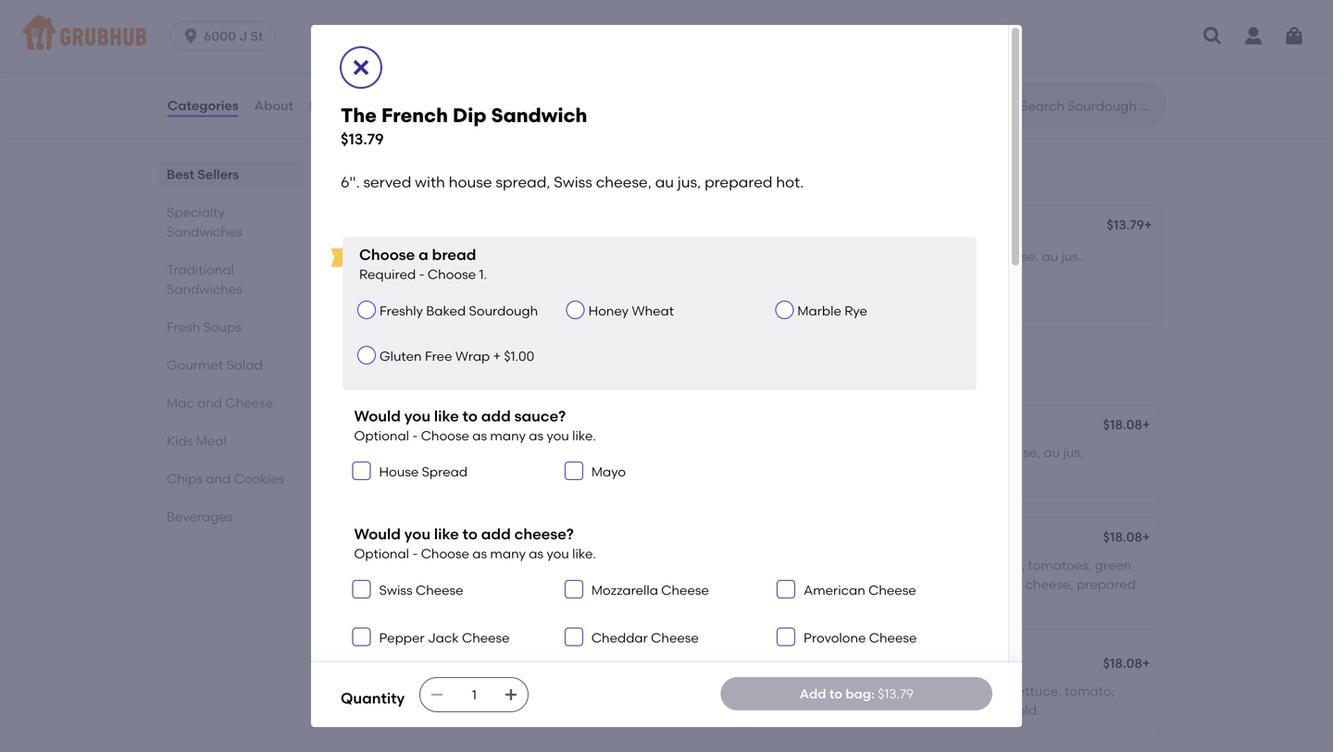 Task type: vqa. For each thing, say whether or not it's contained in the screenshot.
Fees
no



Task type: describe. For each thing, give the bounding box(es) containing it.
lettuce, for $18.08
[[1014, 684, 1062, 700]]

basil for caprese sandwich meal
[[949, 684, 979, 700]]

choose a bread required - choose 1.
[[359, 246, 487, 282]]

swiss cheese
[[379, 583, 463, 599]]

gluten
[[380, 349, 422, 365]]

fresh soups
[[167, 319, 242, 335]]

svg image for mayo
[[568, 466, 579, 477]]

soups
[[203, 319, 242, 335]]

would you like to add cheese? optional - choose as many as you like.
[[354, 526, 596, 562]]

jack
[[428, 630, 459, 646]]

1 chili from the left
[[356, 577, 381, 592]]

roast
[[368, 223, 404, 238]]

a
[[419, 246, 429, 264]]

many for sauce?
[[490, 428, 526, 444]]

add to bag: $13.79
[[800, 686, 914, 702]]

2 vertical spatial sandwiches
[[438, 363, 555, 386]]

wheat
[[632, 303, 674, 319]]

gluten free wrap + $1.00
[[380, 349, 534, 365]]

6000 j st button
[[170, 21, 283, 51]]

$18.08 for 6". served with house spread, swiss cheese, au jus, prepared hot.
[[1103, 417, 1143, 433]]

caprese for caprese sandwich
[[356, 658, 410, 673]]

sauce?
[[514, 407, 566, 425]]

1 vertical spatial the
[[768, 223, 792, 238]]

start group order
[[278, 20, 386, 36]]

cheese down salad
[[225, 395, 273, 411]]

svg image for cheddar cheese
[[568, 632, 579, 643]]

mozzarella cheese
[[591, 583, 709, 599]]

mozzarella for caprese sandwich meal
[[827, 684, 895, 700]]

required
[[359, 267, 416, 282]]

free
[[425, 349, 452, 365]]

top
[[354, 249, 377, 264]]

6". fresh mozzarella cheese, basil aioli, lettuce, tomato, and balsamic glaze. served melted or cold. for caprese sandwich
[[356, 684, 700, 718]]

many for cheese?
[[490, 546, 526, 562]]

freshly baked sourdough
[[380, 303, 538, 319]]

the french dip sandwich $13.79
[[341, 104, 587, 148]]

broil
[[471, 249, 498, 264]]

smoked brisket sandwich
[[356, 532, 519, 547]]

1 green from the left
[[680, 558, 717, 574]]

2 barbecue from the left
[[859, 577, 921, 592]]

caprese for caprese sandwich meal
[[770, 658, 825, 673]]

2 chili from the left
[[770, 577, 795, 592]]

to for sauce?
[[463, 407, 478, 425]]

- inside choose a bread required - choose 1.
[[419, 267, 425, 282]]

smoked
[[356, 532, 407, 547]]

house spread
[[379, 465, 468, 480]]

spread
[[422, 465, 468, 480]]

tomato, for $13.79 +
[[650, 684, 700, 700]]

wrap
[[455, 349, 490, 365]]

aioli, for caprese sandwich
[[567, 684, 596, 700]]

- for would you like to add sauce?
[[412, 428, 418, 444]]

cheddar
[[591, 630, 648, 646]]

chips and cookies
[[167, 471, 284, 487]]

melted for caprese sandwich meal
[[946, 703, 990, 718]]

mayo
[[591, 465, 626, 480]]

add for cheese?
[[481, 526, 511, 544]]

balsamic for caprese sandwich meal
[[798, 703, 857, 718]]

$18.08 for 6". savory smoked brisket, house spread, tomatoes, green chili coleslaw, barbecue sauce, cheddar cheese, prepared hot.
[[1103, 530, 1143, 546]]

svg image for provolone cheese
[[781, 632, 792, 643]]

most ordered on grubhub
[[341, 176, 503, 192]]

baked
[[426, 303, 466, 319]]

american cheese
[[804, 583, 916, 599]]

add for sauce?
[[481, 407, 511, 425]]

1 horizontal spatial meal
[[505, 223, 536, 238]]

choose inside would you like to add sauce? optional - choose as many as you like.
[[421, 428, 469, 444]]

$13.79 + for 6". served with house spread, swiss cheese, au jus, prepared hot.
[[1107, 217, 1152, 233]]

brisket
[[410, 532, 453, 547]]

served for caprese sandwich meal
[[900, 703, 943, 718]]

and right 'chips'
[[206, 471, 231, 487]]

reviews
[[309, 98, 361, 113]]

freshly
[[380, 303, 423, 319]]

2 coleslaw, from the left
[[798, 577, 856, 592]]

2 green from the left
[[1095, 558, 1132, 574]]

best sellers
[[167, 167, 239, 182]]

- for would you like to add cheese?
[[412, 546, 418, 562]]

most
[[341, 176, 371, 192]]

about
[[254, 98, 294, 113]]

order
[[352, 20, 386, 36]]

svg image for preorder
[[167, 19, 185, 38]]

0 horizontal spatial fresh
[[167, 319, 200, 335]]

chips
[[167, 471, 203, 487]]

2 brisket, from the left
[[888, 558, 933, 574]]

marble
[[797, 303, 841, 319]]

2 vertical spatial the
[[356, 423, 379, 438]]

glaze. for caprese sandwich
[[445, 703, 482, 718]]

the inside the french dip sandwich $13.79
[[341, 104, 377, 127]]

gourmet salad
[[167, 357, 263, 373]]

pepper
[[379, 630, 425, 646]]

search icon image
[[991, 94, 1013, 117]]

honey wheat
[[589, 303, 674, 319]]

quantity
[[341, 690, 405, 708]]

served for caprese sandwich
[[485, 703, 528, 718]]

you down sauce?
[[547, 428, 569, 444]]

6000 j st
[[204, 28, 263, 44]]

mozzarella
[[591, 583, 658, 599]]

group
[[312, 20, 349, 36]]

bag:
[[846, 686, 875, 702]]

svg image for pepper jack cheese
[[356, 632, 367, 643]]

thinly
[[529, 249, 563, 264]]

1.
[[479, 267, 487, 282]]

or for caprese sandwich
[[579, 703, 592, 718]]

would you like to add sauce? optional - choose as many as you like.
[[354, 407, 596, 444]]

or for caprese sandwich meal
[[994, 703, 1006, 718]]

st
[[250, 28, 263, 44]]

categories
[[168, 98, 239, 113]]

2 tomatoes, from the left
[[1028, 558, 1092, 574]]

london
[[420, 249, 467, 264]]

on
[[427, 176, 443, 192]]

provolone
[[804, 630, 866, 646]]

you down cheese?
[[547, 546, 569, 562]]

rye
[[845, 303, 867, 319]]

1 cheddar from the left
[[554, 577, 607, 592]]

best seller
[[367, 400, 423, 413]]

dip inside the french dip sandwich $13.79
[[453, 104, 487, 127]]

cheese for cheddar cheese
[[651, 630, 699, 646]]

1 vertical spatial sandwiches
[[167, 281, 242, 297]]

provolone cheese
[[804, 630, 917, 646]]

start group order button
[[255, 12, 386, 45]]

beef
[[407, 223, 436, 238]]

sellers
[[197, 167, 239, 182]]

reviews button
[[308, 72, 362, 139]]

2 vertical spatial french
[[382, 423, 426, 438]]

sourdough
[[469, 303, 538, 319]]

beverages
[[167, 509, 233, 525]]

bread
[[432, 246, 476, 264]]

caprese sandwich
[[356, 658, 476, 673]]

2 horizontal spatial meal
[[894, 658, 925, 673]]

preorder
[[189, 20, 244, 36]]

start
[[278, 20, 308, 36]]

and down caprese sandwich
[[356, 703, 381, 718]]

cheese for mozzarella cheese
[[661, 583, 709, 599]]

6000
[[204, 28, 236, 44]]

marble rye
[[797, 303, 867, 319]]

gourmet
[[167, 357, 223, 373]]

traditional
[[167, 262, 234, 278]]

preorder button
[[167, 12, 244, 45]]

2 sauce, from the left
[[924, 577, 965, 592]]

cold. for $13.79
[[595, 703, 625, 718]]

2. roast beef sandwich meal image
[[607, 206, 746, 327]]

to for cheese?
[[463, 526, 478, 544]]

$1.00
[[504, 349, 534, 365]]

1 vertical spatial french
[[795, 223, 839, 238]]

cheese for american cheese
[[869, 583, 916, 599]]

$13.79 + for 6". fresh mozzarella cheese, basil aioli, lettuce, tomato, and balsamic glaze. served melted or cold.
[[690, 656, 736, 672]]



Task type: locate. For each thing, give the bounding box(es) containing it.
0 horizontal spatial 6". fresh mozzarella cheese, basil aioli, lettuce, tomato, and balsamic glaze. served melted or cold.
[[356, 684, 700, 718]]

tomato, for $18.08 +
[[1065, 684, 1115, 700]]

2 aioli, from the left
[[982, 684, 1011, 700]]

0 horizontal spatial best
[[167, 167, 194, 182]]

salad
[[226, 357, 263, 373]]

specialty up the best seller
[[341, 363, 433, 386]]

or
[[579, 703, 592, 718], [994, 703, 1006, 718]]

1 cold. from the left
[[595, 703, 625, 718]]

like inside would you like to add sauce? optional - choose as many as you like.
[[434, 407, 459, 425]]

svg image left cheddar
[[568, 632, 579, 643]]

1 6". savory smoked brisket, house spread, tomatoes, green chili coleslaw, barbecue sauce, cheddar cheese, prepared hot. from the left
[[356, 558, 721, 611]]

chili left american
[[770, 577, 795, 592]]

categories button
[[167, 72, 239, 139]]

0 vertical spatial the
[[341, 104, 377, 127]]

2 glaze. from the left
[[860, 703, 896, 718]]

1 horizontal spatial 6". savory smoked brisket, house spread, tomatoes, green chili coleslaw, barbecue sauce, cheddar cheese, prepared hot.
[[770, 558, 1136, 611]]

savory down smoked at the left of page
[[375, 558, 418, 574]]

choose down london
[[428, 267, 476, 282]]

2 cold. from the left
[[1010, 703, 1040, 718]]

0 horizontal spatial or
[[579, 703, 592, 718]]

cold. for $18.08
[[1010, 703, 1040, 718]]

basil
[[534, 684, 564, 700], [949, 684, 979, 700]]

2 vertical spatial $18.08 +
[[1103, 656, 1150, 672]]

svg image inside 6000 j st button
[[182, 27, 200, 45]]

0 vertical spatial sandwiches
[[167, 224, 242, 240]]

1 lettuce, from the left
[[599, 684, 647, 700]]

caprese sandwich meal
[[770, 658, 925, 673]]

optional for would you like to add cheese?
[[354, 546, 409, 562]]

svg image left american
[[781, 584, 792, 595]]

0 horizontal spatial 6". savory smoked brisket, house spread, tomatoes, green chili coleslaw, barbecue sauce, cheddar cheese, prepared hot.
[[356, 558, 721, 611]]

2 $18.08 from the top
[[1103, 530, 1143, 546]]

sandwich inside the french dip sandwich $13.79
[[491, 104, 587, 127]]

sandwiches up traditional
[[167, 224, 242, 240]]

best for best seller
[[367, 400, 390, 413]]

svg image inside preorder button
[[167, 19, 185, 38]]

hot.
[[776, 173, 804, 191], [831, 268, 855, 283], [832, 464, 857, 480], [418, 468, 442, 483], [356, 595, 380, 611], [770, 595, 794, 611]]

specialty sandwiches up seller
[[341, 363, 555, 386]]

meal down provolone cheese
[[894, 658, 925, 673]]

1 add from the top
[[481, 407, 511, 425]]

6". savory smoked brisket, house spread, tomatoes, green chili coleslaw, barbecue sauce, cheddar cheese, prepared hot.
[[356, 558, 721, 611], [770, 558, 1136, 611]]

cheese up provolone cheese
[[869, 583, 916, 599]]

svg image left pepper
[[356, 632, 367, 643]]

add left cheese?
[[481, 526, 511, 544]]

1 vertical spatial $18.08 +
[[1103, 530, 1150, 546]]

balsamic down caprese sandwich
[[384, 703, 442, 718]]

1 horizontal spatial specialty
[[341, 363, 433, 386]]

main navigation navigation
[[0, 0, 1333, 72]]

0 vertical spatial would
[[354, 407, 401, 425]]

basil for caprese sandwich
[[534, 684, 564, 700]]

1 horizontal spatial smoked
[[836, 558, 885, 574]]

house
[[449, 173, 492, 191], [862, 249, 900, 264], [864, 445, 902, 461], [449, 449, 487, 464], [522, 558, 560, 574], [937, 558, 974, 574]]

like. down cheese?
[[572, 546, 596, 562]]

1 optional from the top
[[354, 428, 409, 444]]

to inside would you like to add cheese? optional - choose as many as you like.
[[463, 526, 478, 544]]

1 vertical spatial the french dip sandwich
[[356, 423, 517, 438]]

0 vertical spatial to
[[463, 407, 478, 425]]

svg image left provolone
[[781, 632, 792, 643]]

1 savory from the left
[[375, 558, 418, 574]]

0 vertical spatial $18.08 +
[[1103, 417, 1150, 433]]

1 horizontal spatial savory
[[790, 558, 833, 574]]

best left seller
[[367, 400, 390, 413]]

2 cheddar from the left
[[968, 577, 1022, 592]]

0 vertical spatial french
[[381, 104, 448, 127]]

mozzarella for caprese sandwich
[[412, 684, 480, 700]]

0 vertical spatial $18.08
[[1103, 417, 1143, 433]]

1 $18.08 + from the top
[[1103, 417, 1150, 433]]

1 horizontal spatial basil
[[949, 684, 979, 700]]

caprese down pepper
[[356, 658, 410, 673]]

0 horizontal spatial brisket,
[[474, 558, 519, 574]]

1 like from the top
[[434, 407, 459, 425]]

the french dip sandwich down seller
[[356, 423, 517, 438]]

svg image
[[1202, 25, 1224, 47], [1283, 25, 1305, 47], [182, 27, 200, 45], [350, 56, 372, 79], [356, 584, 367, 595], [568, 584, 579, 595], [430, 688, 445, 703]]

specialty sandwiches down best sellers
[[167, 205, 242, 240]]

to right brisket
[[463, 526, 478, 544]]

0 horizontal spatial meal
[[196, 433, 227, 449]]

0 horizontal spatial tomato,
[[650, 684, 700, 700]]

0 horizontal spatial melted
[[531, 703, 576, 718]]

round
[[380, 249, 417, 264]]

mozzarella
[[412, 684, 480, 700], [827, 684, 895, 700]]

0 vertical spatial best
[[167, 167, 194, 182]]

like for cheese?
[[434, 526, 459, 544]]

mac and cheese
[[167, 395, 273, 411]]

0 horizontal spatial green
[[680, 558, 717, 574]]

1 horizontal spatial balsamic
[[798, 703, 857, 718]]

best for best sellers
[[167, 167, 194, 182]]

2 lettuce, from the left
[[1014, 684, 1062, 700]]

like. up mayo
[[572, 428, 596, 444]]

1 vertical spatial specialty
[[341, 363, 433, 386]]

savory up american
[[790, 558, 833, 574]]

svg image left "preorder"
[[167, 19, 185, 38]]

sandwiches down traditional
[[167, 281, 242, 297]]

1 $18.08 from the top
[[1103, 417, 1143, 433]]

-
[[419, 267, 425, 282], [412, 428, 418, 444], [412, 546, 418, 562]]

chili
[[356, 577, 381, 592], [770, 577, 795, 592]]

people icon image
[[255, 19, 274, 38]]

6". fresh mozzarella cheese, basil aioli, lettuce, tomato, and balsamic glaze. served melted or cold. for caprese sandwich meal
[[770, 684, 1115, 718]]

pepper jack cheese
[[379, 630, 510, 646]]

cheese for provolone cheese
[[869, 630, 917, 646]]

top round london broil and thinly sliced.
[[354, 249, 563, 283]]

2 smoked from the left
[[836, 558, 885, 574]]

cheese?
[[514, 526, 574, 544]]

smoked down smoked brisket sandwich
[[421, 558, 470, 574]]

0 vertical spatial many
[[490, 428, 526, 444]]

1 6". fresh mozzarella cheese, basil aioli, lettuce, tomato, and balsamic glaze. served melted or cold. from the left
[[356, 684, 700, 718]]

0 horizontal spatial chili
[[356, 577, 381, 592]]

prepared
[[705, 173, 773, 191], [768, 268, 828, 283], [770, 464, 829, 480], [356, 468, 415, 483], [662, 577, 721, 592], [1077, 577, 1136, 592]]

2 horizontal spatial fresh
[[790, 684, 824, 700]]

2 tomato, from the left
[[1065, 684, 1115, 700]]

best left sellers
[[167, 167, 194, 182]]

balsamic down add
[[798, 703, 857, 718]]

grubhub
[[446, 176, 503, 192]]

fresh down "caprese sandwich meal"
[[790, 684, 824, 700]]

2 basil from the left
[[949, 684, 979, 700]]

1 horizontal spatial glaze.
[[860, 703, 896, 718]]

- down a
[[419, 267, 425, 282]]

svg image left house
[[356, 466, 367, 477]]

$18.08 + for 6". served with house spread, swiss cheese, au jus, prepared hot.
[[1103, 417, 1150, 433]]

many down sauce?
[[490, 428, 526, 444]]

0 horizontal spatial balsamic
[[384, 703, 442, 718]]

6".
[[341, 173, 360, 191], [768, 249, 785, 264], [770, 445, 787, 461], [356, 449, 372, 464], [356, 558, 372, 574], [770, 558, 787, 574], [356, 684, 372, 700], [770, 684, 787, 700]]

2 like from the top
[[434, 526, 459, 544]]

1 aioli, from the left
[[567, 684, 596, 700]]

like up swiss cheese
[[434, 526, 459, 544]]

2. roast beef sandwich meal
[[354, 223, 536, 238]]

1 or from the left
[[579, 703, 592, 718]]

1 horizontal spatial cheddar
[[968, 577, 1022, 592]]

sauce, right american cheese
[[924, 577, 965, 592]]

cheese right jack
[[462, 630, 510, 646]]

3 $18.08 + from the top
[[1103, 656, 1150, 672]]

1 glaze. from the left
[[445, 703, 482, 718]]

cheddar cheese
[[591, 630, 699, 646]]

caprese up add
[[770, 658, 825, 673]]

smoked up american cheese
[[836, 558, 885, 574]]

0 vertical spatial add
[[481, 407, 511, 425]]

1 vertical spatial -
[[412, 428, 418, 444]]

1 horizontal spatial tomato,
[[1065, 684, 1115, 700]]

would for would you like to add cheese?
[[354, 526, 401, 544]]

2 served from the left
[[900, 703, 943, 718]]

$18.08 + for 6". savory smoked brisket, house spread, tomatoes, green chili coleslaw, barbecue sauce, cheddar cheese, prepared hot.
[[1103, 530, 1150, 546]]

1 vertical spatial best
[[367, 400, 390, 413]]

2 6". savory smoked brisket, house spread, tomatoes, green chili coleslaw, barbecue sauce, cheddar cheese, prepared hot. from the left
[[770, 558, 1136, 611]]

0 horizontal spatial caprese
[[356, 658, 410, 673]]

lettuce, for $13.79
[[599, 684, 647, 700]]

1 would from the top
[[354, 407, 401, 425]]

kids
[[167, 433, 193, 449]]

and down "caprese sandwich meal"
[[770, 703, 795, 718]]

2 melted from the left
[[946, 703, 990, 718]]

fresh for caprese sandwich
[[375, 684, 409, 700]]

$18.08 + for 6". fresh mozzarella cheese, basil aioli, lettuce, tomato, and balsamic glaze. served melted or cold.
[[1103, 656, 1150, 672]]

about button
[[253, 72, 294, 139]]

2 like. from the top
[[572, 546, 596, 562]]

- down seller
[[412, 428, 418, 444]]

1 horizontal spatial served
[[900, 703, 943, 718]]

lettuce,
[[599, 684, 647, 700], [1014, 684, 1062, 700]]

american
[[804, 583, 865, 599]]

aioli, for caprese sandwich meal
[[982, 684, 1011, 700]]

glaze. down caprese sandwich
[[445, 703, 482, 718]]

1 vertical spatial $18.08
[[1103, 530, 1143, 546]]

optional down the best seller
[[354, 428, 409, 444]]

brisket, down cheese?
[[474, 558, 519, 574]]

2 horizontal spatial dip
[[842, 223, 864, 238]]

- inside would you like to add cheese? optional - choose as many as you like.
[[412, 546, 418, 562]]

best
[[167, 167, 194, 182], [367, 400, 390, 413]]

0 horizontal spatial $13.79 +
[[690, 656, 736, 672]]

1 sauce, from the left
[[509, 577, 551, 592]]

like. inside would you like to add sauce? optional - choose as many as you like.
[[572, 428, 596, 444]]

the french dip sandwich up the rye
[[768, 223, 930, 238]]

$13.79
[[341, 130, 384, 148], [1107, 217, 1144, 233], [690, 656, 728, 672], [878, 686, 914, 702]]

6". served with house spread, swiss cheese, au jus, prepared hot.
[[341, 173, 804, 191], [768, 249, 1082, 283], [770, 445, 1084, 480], [356, 449, 669, 483]]

$13.79 inside the french dip sandwich $13.79
[[341, 130, 384, 148]]

french up most ordered on grubhub
[[381, 104, 448, 127]]

like for sauce?
[[434, 407, 459, 425]]

specialty inside specialty sandwiches
[[167, 205, 225, 220]]

0 vertical spatial meal
[[505, 223, 536, 238]]

svg image for american cheese
[[781, 584, 792, 595]]

meal right kids on the left bottom
[[196, 433, 227, 449]]

like. inside would you like to add cheese? optional - choose as many as you like.
[[572, 546, 596, 562]]

french down seller
[[382, 423, 426, 438]]

1 horizontal spatial $13.79 +
[[1107, 217, 1152, 233]]

barbecue down would you like to add cheese? optional - choose as many as you like.
[[445, 577, 506, 592]]

chili down smoked at the left of page
[[356, 577, 381, 592]]

many inside would you like to add cheese? optional - choose as many as you like.
[[490, 546, 526, 562]]

like inside would you like to add cheese? optional - choose as many as you like.
[[434, 526, 459, 544]]

to down wrap
[[463, 407, 478, 425]]

french up marble
[[795, 223, 839, 238]]

0 horizontal spatial aioli,
[[567, 684, 596, 700]]

2 many from the top
[[490, 546, 526, 562]]

2 caprese from the left
[[770, 658, 825, 673]]

- inside would you like to add sauce? optional - choose as many as you like.
[[412, 428, 418, 444]]

1 horizontal spatial barbecue
[[859, 577, 921, 592]]

cheese down mozzarella cheese
[[651, 630, 699, 646]]

1 horizontal spatial specialty sandwiches
[[341, 363, 555, 386]]

0 horizontal spatial glaze.
[[445, 703, 482, 718]]

1 melted from the left
[[531, 703, 576, 718]]

1 horizontal spatial fresh
[[375, 684, 409, 700]]

1 vertical spatial add
[[481, 526, 511, 544]]

like right seller
[[434, 407, 459, 425]]

savory
[[375, 558, 418, 574], [790, 558, 833, 574]]

many inside would you like to add sauce? optional - choose as many as you like.
[[490, 428, 526, 444]]

$18.08
[[1103, 417, 1143, 433], [1103, 530, 1143, 546], [1103, 656, 1143, 672]]

add left sauce?
[[481, 407, 511, 425]]

1 mozzarella from the left
[[412, 684, 480, 700]]

1 brisket, from the left
[[474, 558, 519, 574]]

1 vertical spatial specialty sandwiches
[[341, 363, 555, 386]]

0 horizontal spatial the french dip sandwich
[[356, 423, 517, 438]]

1 horizontal spatial best
[[367, 400, 390, 413]]

1 served from the left
[[485, 703, 528, 718]]

0 horizontal spatial barbecue
[[445, 577, 506, 592]]

french
[[381, 104, 448, 127], [795, 223, 839, 238], [382, 423, 426, 438]]

cheese right the mozzarella
[[661, 583, 709, 599]]

1 horizontal spatial chili
[[770, 577, 795, 592]]

1 horizontal spatial sauce,
[[924, 577, 965, 592]]

1 horizontal spatial coleslaw,
[[798, 577, 856, 592]]

fresh for caprese sandwich meal
[[790, 684, 824, 700]]

2 savory from the left
[[790, 558, 833, 574]]

1 horizontal spatial melted
[[946, 703, 990, 718]]

choose up swiss cheese
[[421, 546, 469, 562]]

optional for would you like to add sauce?
[[354, 428, 409, 444]]

2 would from the top
[[354, 526, 401, 544]]

dip up grubhub
[[453, 104, 487, 127]]

choose inside would you like to add cheese? optional - choose as many as you like.
[[421, 546, 469, 562]]

like. for sauce?
[[572, 428, 596, 444]]

1 many from the top
[[490, 428, 526, 444]]

1 vertical spatial dip
[[842, 223, 864, 238]]

to inside would you like to add sauce? optional - choose as many as you like.
[[463, 407, 478, 425]]

svg image for house spread
[[356, 466, 367, 477]]

kids meal
[[167, 433, 227, 449]]

1 tomatoes, from the left
[[613, 558, 677, 574]]

you up the house spread
[[404, 407, 431, 425]]

0 horizontal spatial dip
[[429, 423, 451, 438]]

1 horizontal spatial green
[[1095, 558, 1132, 574]]

melted
[[531, 703, 576, 718], [946, 703, 990, 718]]

0 horizontal spatial coleslaw,
[[384, 577, 441, 592]]

many
[[490, 428, 526, 444], [490, 546, 526, 562]]

2 $18.08 + from the top
[[1103, 530, 1150, 546]]

1 vertical spatial to
[[463, 526, 478, 544]]

cheese for swiss cheese
[[416, 583, 463, 599]]

would inside would you like to add sauce? optional - choose as many as you like.
[[354, 407, 401, 425]]

would for would you like to add sauce?
[[354, 407, 401, 425]]

coleslaw,
[[384, 577, 441, 592], [798, 577, 856, 592]]

optional inside would you like to add cheese? optional - choose as many as you like.
[[354, 546, 409, 562]]

sandwiches up would you like to add sauce? optional - choose as many as you like.
[[438, 363, 555, 386]]

to right add
[[829, 686, 843, 702]]

svg image
[[167, 19, 185, 38], [356, 466, 367, 477], [568, 466, 579, 477], [781, 584, 792, 595], [356, 632, 367, 643], [568, 632, 579, 643], [781, 632, 792, 643], [504, 688, 519, 703]]

brisket,
[[474, 558, 519, 574], [888, 558, 933, 574]]

0 vertical spatial optional
[[354, 428, 409, 444]]

french inside the french dip sandwich $13.79
[[381, 104, 448, 127]]

mozzarella down "caprese sandwich meal"
[[827, 684, 895, 700]]

1 smoked from the left
[[421, 558, 470, 574]]

1 horizontal spatial or
[[994, 703, 1006, 718]]

0 horizontal spatial specialty sandwiches
[[167, 205, 242, 240]]

1 vertical spatial would
[[354, 526, 401, 544]]

1 tomato, from the left
[[650, 684, 700, 700]]

house
[[379, 465, 419, 480]]

0 horizontal spatial tomatoes,
[[613, 558, 677, 574]]

1 coleslaw, from the left
[[384, 577, 441, 592]]

many down cheese?
[[490, 546, 526, 562]]

would up house
[[354, 407, 401, 425]]

barbecue up provolone cheese
[[859, 577, 921, 592]]

6". fresh mozzarella cheese, basil aioli, lettuce, tomato, and balsamic glaze. served melted or cold.
[[356, 684, 700, 718], [770, 684, 1115, 718]]

ordered
[[374, 176, 424, 192]]

mozzarella down caprese sandwich
[[412, 684, 480, 700]]

add
[[800, 686, 826, 702]]

you
[[404, 407, 431, 425], [547, 428, 569, 444], [404, 526, 431, 544], [547, 546, 569, 562]]

add
[[481, 407, 511, 425], [481, 526, 511, 544]]

0 vertical spatial -
[[419, 267, 425, 282]]

like
[[434, 407, 459, 425], [434, 526, 459, 544]]

like. for cheese?
[[572, 546, 596, 562]]

mac
[[167, 395, 194, 411]]

melted for caprese sandwich
[[531, 703, 576, 718]]

1 vertical spatial like.
[[572, 546, 596, 562]]

svg image left mayo
[[568, 466, 579, 477]]

would left brisket
[[354, 526, 401, 544]]

0 vertical spatial specialty
[[167, 205, 225, 220]]

1 vertical spatial meal
[[196, 433, 227, 449]]

0 horizontal spatial basil
[[534, 684, 564, 700]]

cookies
[[234, 471, 284, 487]]

choose up required
[[359, 246, 415, 264]]

sauce, down cheese?
[[509, 577, 551, 592]]

Input item quantity number field
[[454, 679, 495, 712]]

glaze. for caprese sandwich meal
[[860, 703, 896, 718]]

like.
[[572, 428, 596, 444], [572, 546, 596, 562]]

2 vertical spatial $18.08
[[1103, 656, 1143, 672]]

0 vertical spatial like
[[434, 407, 459, 425]]

barbecue
[[445, 577, 506, 592], [859, 577, 921, 592]]

0 horizontal spatial sauce,
[[509, 577, 551, 592]]

dip up the rye
[[842, 223, 864, 238]]

1 horizontal spatial tomatoes,
[[1028, 558, 1092, 574]]

choose up the "spread"
[[421, 428, 469, 444]]

1 barbecue from the left
[[445, 577, 506, 592]]

coleslaw, down brisket
[[384, 577, 441, 592]]

2 vertical spatial -
[[412, 546, 418, 562]]

add inside would you like to add sauce? optional - choose as many as you like.
[[481, 407, 511, 425]]

brisket, up american cheese
[[888, 558, 933, 574]]

0 vertical spatial like.
[[572, 428, 596, 444]]

1 caprese from the left
[[356, 658, 410, 673]]

1 horizontal spatial the french dip sandwich
[[768, 223, 930, 238]]

svg image right input item quantity number field
[[504, 688, 519, 703]]

1 vertical spatial like
[[434, 526, 459, 544]]

0 vertical spatial specialty sandwiches
[[167, 205, 242, 240]]

glaze. down the bag:
[[860, 703, 896, 718]]

0 vertical spatial $13.79 +
[[1107, 217, 1152, 233]]

sliced.
[[354, 268, 393, 283]]

fresh down caprese sandwich
[[375, 684, 409, 700]]

and right 'mac'
[[197, 395, 222, 411]]

1 vertical spatial optional
[[354, 546, 409, 562]]

you up swiss cheese
[[404, 526, 431, 544]]

optional
[[354, 428, 409, 444], [354, 546, 409, 562]]

2 or from the left
[[994, 703, 1006, 718]]

cheese
[[225, 395, 273, 411], [416, 583, 463, 599], [661, 583, 709, 599], [869, 583, 916, 599], [462, 630, 510, 646], [651, 630, 699, 646], [869, 630, 917, 646]]

balsamic for caprese sandwich
[[384, 703, 442, 718]]

seller
[[393, 400, 423, 413]]

2 balsamic from the left
[[798, 703, 857, 718]]

and inside the top round london broil and thinly sliced.
[[501, 249, 526, 264]]

- up swiss cheese
[[412, 546, 418, 562]]

2 optional from the top
[[354, 546, 409, 562]]

1 basil from the left
[[534, 684, 564, 700]]

add inside would you like to add cheese? optional - choose as many as you like.
[[481, 526, 511, 544]]

1 horizontal spatial aioli,
[[982, 684, 1011, 700]]

optional left brisket
[[354, 546, 409, 562]]

2 add from the top
[[481, 526, 511, 544]]

0 horizontal spatial mozzarella
[[412, 684, 480, 700]]

1 like. from the top
[[572, 428, 596, 444]]

fresh left soups
[[167, 319, 200, 335]]

green
[[680, 558, 717, 574], [1095, 558, 1132, 574]]

dip up the "spread"
[[429, 423, 451, 438]]

cheese up "caprese sandwich meal"
[[869, 630, 917, 646]]

2 vertical spatial to
[[829, 686, 843, 702]]

2 6". fresh mozzarella cheese, basil aioli, lettuce, tomato, and balsamic glaze. served melted or cold. from the left
[[770, 684, 1115, 718]]

specialty down best sellers
[[167, 205, 225, 220]]

optional inside would you like to add sauce? optional - choose as many as you like.
[[354, 428, 409, 444]]

0 vertical spatial dip
[[453, 104, 487, 127]]

choose
[[359, 246, 415, 264], [428, 267, 476, 282], [421, 428, 469, 444], [421, 546, 469, 562]]

1 vertical spatial $13.79 +
[[690, 656, 736, 672]]

$18.08 for 6". fresh mozzarella cheese, basil aioli, lettuce, tomato, and balsamic glaze. served melted or cold.
[[1103, 656, 1143, 672]]

honey
[[589, 303, 629, 319]]

1 balsamic from the left
[[384, 703, 442, 718]]

traditional sandwiches
[[167, 262, 242, 297]]

cheese up jack
[[416, 583, 463, 599]]

would inside would you like to add cheese? optional - choose as many as you like.
[[354, 526, 401, 544]]

Search Sourdough & Co  search field
[[1018, 97, 1160, 115]]

meal up thinly
[[505, 223, 536, 238]]

2 mozzarella from the left
[[827, 684, 895, 700]]

2 vertical spatial meal
[[894, 658, 925, 673]]

coleslaw, up provolone
[[798, 577, 856, 592]]

aioli,
[[567, 684, 596, 700], [982, 684, 1011, 700]]

sandwich
[[491, 104, 587, 127], [439, 223, 502, 238], [867, 223, 930, 238], [454, 423, 517, 438], [456, 532, 519, 547], [413, 658, 476, 673], [828, 658, 890, 673]]

to
[[463, 407, 478, 425], [463, 526, 478, 544], [829, 686, 843, 702]]

and right 'broil'
[[501, 249, 526, 264]]

j
[[239, 28, 247, 44]]

3 $18.08 from the top
[[1103, 656, 1143, 672]]

0 horizontal spatial served
[[485, 703, 528, 718]]

1 horizontal spatial mozzarella
[[827, 684, 895, 700]]

0 horizontal spatial smoked
[[421, 558, 470, 574]]



